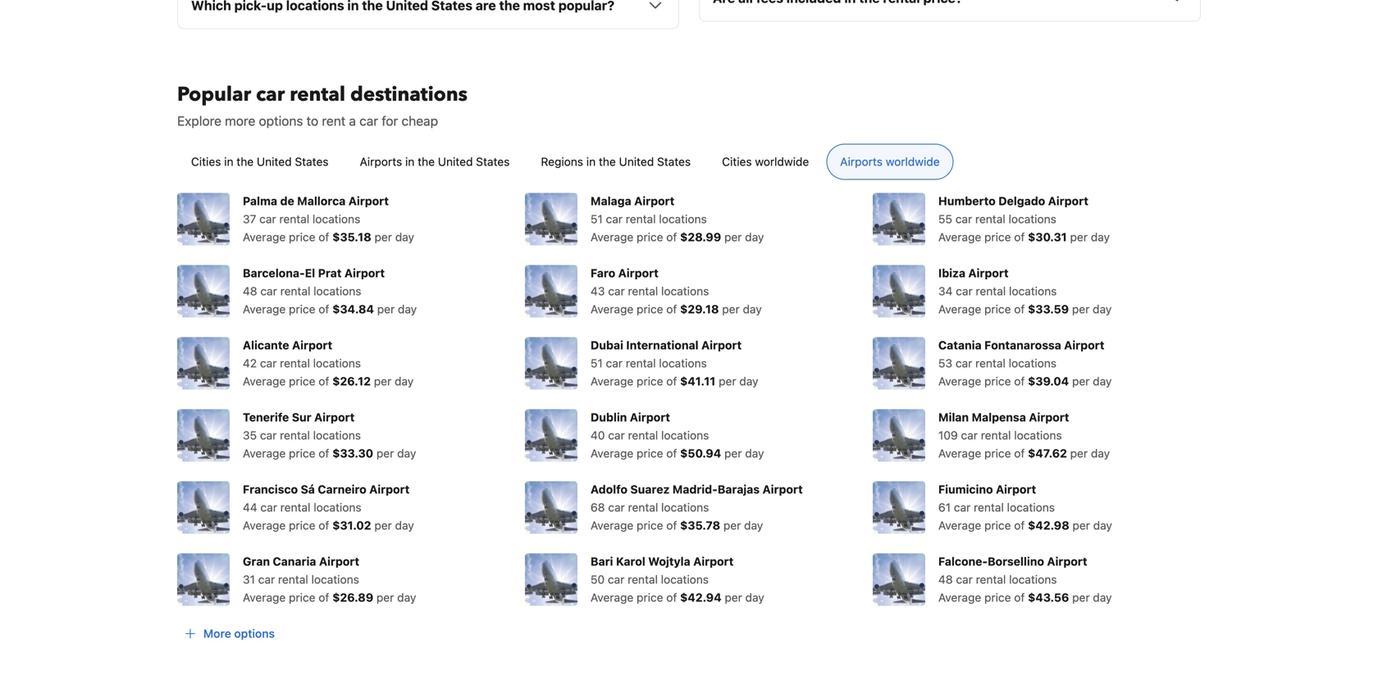 Task type: vqa. For each thing, say whether or not it's contained in the screenshot.
deals
no



Task type: locate. For each thing, give the bounding box(es) containing it.
price inside the tenerife sur airport 35 car rental locations average price of $33.30 per day
[[289, 447, 315, 460]]

per inside 'palma de mallorca airport 37 car rental locations average price of $35.18 per day'
[[375, 230, 392, 244]]

1 horizontal spatial the
[[418, 155, 435, 168]]

the down cheap
[[418, 155, 435, 168]]

1 horizontal spatial united
[[438, 155, 473, 168]]

1 states from the left
[[295, 155, 329, 168]]

average down 53
[[938, 375, 981, 388]]

airport up $39.04
[[1064, 339, 1104, 352]]

cheap car rental at bari karol wojtyla airport – bri image
[[525, 554, 577, 606]]

day inside milan malpensa airport 109 car rental locations average price of $47.62 per day
[[1091, 447, 1110, 460]]

rental inside alicante airport 42 car rental locations average price of $26.12 per day
[[280, 357, 310, 370]]

price inside alicante airport 42 car rental locations average price of $26.12 per day
[[289, 375, 315, 388]]

options inside more options button
[[234, 627, 275, 641]]

car down malaga
[[606, 212, 623, 226]]

average down "34"
[[938, 302, 981, 316]]

locations inside "humberto delgado airport 55 car rental locations average price of $30.31 per day"
[[1009, 212, 1056, 226]]

price inside francisco sá carneiro airport 44 car rental locations average price of $31.02 per day
[[289, 519, 315, 533]]

cheap car rental at alicante airport – alc image
[[177, 337, 230, 390]]

0 horizontal spatial united
[[257, 155, 292, 168]]

fiumicino airport 61 car rental locations average price of $42.98 per day
[[938, 483, 1112, 533]]

car inside the malaga airport 51 car rental locations average price of $28.99 per day
[[606, 212, 623, 226]]

states left regions
[[476, 155, 510, 168]]

locations up "$29.18"
[[661, 284, 709, 298]]

car inside milan malpensa airport 109 car rental locations average price of $47.62 per day
[[961, 429, 978, 442]]

of left $39.04
[[1014, 375, 1025, 388]]

humberto delgado airport 55 car rental locations average price of $30.31 per day
[[938, 194, 1110, 244]]

rental inside the malaga airport 51 car rental locations average price of $28.99 per day
[[626, 212, 656, 226]]

price down malpensa
[[984, 447, 1011, 460]]

price inside "ibiza airport 34 car rental locations average price of $33.59 per day"
[[984, 302, 1011, 316]]

1 worldwide from the left
[[755, 155, 809, 168]]

average down 61
[[938, 519, 981, 533]]

malpensa
[[972, 411, 1026, 424]]

of inside adolfo suarez madrid-barajas airport 68 car rental locations average price of $35.78 per day
[[666, 519, 677, 533]]

rental down sur
[[280, 429, 310, 442]]

1 horizontal spatial in
[[405, 155, 415, 168]]

48
[[243, 284, 257, 298], [938, 573, 953, 587]]

2 horizontal spatial states
[[657, 155, 691, 168]]

day right $35.18
[[395, 230, 414, 244]]

per inside dublin airport 40 car rental locations average price of $50.94 per day
[[724, 447, 742, 460]]

cheap
[[402, 113, 438, 129]]

68
[[591, 501, 605, 515]]

airports worldwide button
[[826, 144, 954, 180]]

suarez
[[630, 483, 670, 496]]

of left $33.30
[[319, 447, 329, 460]]

average down 35
[[243, 447, 286, 460]]

airport up $35.18
[[348, 194, 389, 208]]

cheap car rental at barcelona-el prat airport – bcn image
[[177, 265, 230, 318]]

locations inside 'palma de mallorca airport 37 car rental locations average price of $35.18 per day'
[[313, 212, 360, 226]]

1 horizontal spatial states
[[476, 155, 510, 168]]

destinations
[[350, 81, 468, 108]]

locations up $41.11
[[659, 357, 707, 370]]

price down borsellino
[[984, 591, 1011, 605]]

in down cheap
[[405, 155, 415, 168]]

in inside "button"
[[224, 155, 233, 168]]

price inside the malaga airport 51 car rental locations average price of $28.99 per day
[[637, 230, 663, 244]]

airports inside button
[[360, 155, 402, 168]]

1 vertical spatial options
[[234, 627, 275, 641]]

2 horizontal spatial in
[[586, 155, 596, 168]]

car inside adolfo suarez madrid-barajas airport 68 car rental locations average price of $35.78 per day
[[608, 501, 625, 515]]

worldwide inside button
[[755, 155, 809, 168]]

average inside gran canaria airport 31 car rental locations average price of $26.89 per day
[[243, 591, 286, 605]]

2 airports from the left
[[840, 155, 883, 168]]

locations inside dublin airport 40 car rental locations average price of $50.94 per day
[[661, 429, 709, 442]]

0 horizontal spatial in
[[224, 155, 233, 168]]

day up barajas
[[745, 447, 764, 460]]

rental inside popular car rental destinations explore more options to rent a car for cheap
[[290, 81, 345, 108]]

cheap car rental at faro airport – fao image
[[525, 265, 577, 318]]

0 vertical spatial options
[[259, 113, 303, 129]]

car inside "bari karol wojtyla airport 50 car rental locations average price of $42.94 per day"
[[608, 573, 625, 587]]

price up sur
[[289, 375, 315, 388]]

malaga
[[591, 194, 631, 208]]

1 the from the left
[[237, 155, 254, 168]]

1 in from the left
[[224, 155, 233, 168]]

united for airports
[[438, 155, 473, 168]]

48 inside falcone-borsellino airport 48 car rental locations average price of $43.56 per day
[[938, 573, 953, 587]]

worldwide for airports worldwide
[[886, 155, 940, 168]]

per right $26.89
[[376, 591, 394, 605]]

states
[[295, 155, 329, 168], [476, 155, 510, 168], [657, 155, 691, 168]]

of left $33.59
[[1014, 302, 1025, 316]]

average down 68
[[591, 519, 633, 533]]

wojtyla
[[648, 555, 690, 569]]

locations inside catania fontanarossa airport 53 car rental locations average price of $39.04 per day
[[1009, 357, 1056, 370]]

more
[[225, 113, 255, 129]]

states for cities in the united states
[[295, 155, 329, 168]]

3 states from the left
[[657, 155, 691, 168]]

average down 37
[[243, 230, 286, 244]]

2 worldwide from the left
[[886, 155, 940, 168]]

of left the $43.56
[[1014, 591, 1025, 605]]

per inside dubai international airport 51 car rental locations average price of $41.11 per day
[[719, 375, 736, 388]]

united for cities
[[257, 155, 292, 168]]

price up el
[[289, 230, 315, 244]]

average up alicante
[[243, 302, 286, 316]]

day right $33.30
[[397, 447, 416, 460]]

price inside "bari karol wojtyla airport 50 car rental locations average price of $42.94 per day"
[[637, 591, 663, 605]]

ibiza airport 34 car rental locations average price of $33.59 per day
[[938, 266, 1112, 316]]

average inside fiumicino airport 61 car rental locations average price of $42.98 per day
[[938, 519, 981, 533]]

per right $33.30
[[376, 447, 394, 460]]

0 horizontal spatial 48
[[243, 284, 257, 298]]

airport inside milan malpensa airport 109 car rental locations average price of $47.62 per day
[[1029, 411, 1069, 424]]

locations down fontanarossa
[[1009, 357, 1056, 370]]

per inside milan malpensa airport 109 car rental locations average price of $47.62 per day
[[1070, 447, 1088, 460]]

car right 40
[[608, 429, 625, 442]]

of left '$47.62'
[[1014, 447, 1025, 460]]

day inside falcone-borsellino airport 48 car rental locations average price of $43.56 per day
[[1093, 591, 1112, 605]]

car down alicante
[[260, 357, 277, 370]]

per inside "ibiza airport 34 car rental locations average price of $33.59 per day"
[[1072, 302, 1090, 316]]

average inside adolfo suarez madrid-barajas airport 68 car rental locations average price of $35.78 per day
[[591, 519, 633, 533]]

catania fontanarossa airport 53 car rental locations average price of $39.04 per day
[[938, 339, 1112, 388]]

51 down malaga
[[591, 212, 603, 226]]

price inside faro airport 43 car rental locations average price of $29.18 per day
[[637, 302, 663, 316]]

1 horizontal spatial worldwide
[[886, 155, 940, 168]]

rental up to
[[290, 81, 345, 108]]

the up malaga
[[599, 155, 616, 168]]

of inside catania fontanarossa airport 53 car rental locations average price of $39.04 per day
[[1014, 375, 1025, 388]]

per inside "humberto delgado airport 55 car rental locations average price of $30.31 per day"
[[1070, 230, 1088, 244]]

2 in from the left
[[405, 155, 415, 168]]

per right $28.99 on the top of page
[[724, 230, 742, 244]]

palma
[[243, 194, 277, 208]]

tab list
[[164, 144, 1214, 181]]

cheap car rental at adolfo suarez madrid-barajas airport – mad image
[[525, 482, 577, 534]]

airports for airports in the united states
[[360, 155, 402, 168]]

price down delgado
[[984, 230, 1011, 244]]

61
[[938, 501, 951, 515]]

airport up $30.31
[[1048, 194, 1088, 208]]

the inside "button"
[[237, 155, 254, 168]]

airport inside francisco sá carneiro airport 44 car rental locations average price of $31.02 per day
[[369, 483, 410, 496]]

per inside alicante airport 42 car rental locations average price of $26.12 per day
[[374, 375, 391, 388]]

rental inside barcelona-el prat airport 48 car rental locations average price of $34.84 per day
[[280, 284, 310, 298]]

1 51 from the top
[[591, 212, 603, 226]]

per right $50.94 on the bottom of the page
[[724, 447, 742, 460]]

average down falcone-
[[938, 591, 981, 605]]

$47.62
[[1028, 447, 1067, 460]]

worldwide
[[755, 155, 809, 168], [886, 155, 940, 168]]

options
[[259, 113, 303, 129], [234, 627, 275, 641]]

0 horizontal spatial worldwide
[[755, 155, 809, 168]]

average up dublin
[[591, 375, 633, 388]]

options right more
[[234, 627, 275, 641]]

2 horizontal spatial the
[[599, 155, 616, 168]]

per right $41.11
[[719, 375, 736, 388]]

airport inside "humberto delgado airport 55 car rental locations average price of $30.31 per day"
[[1048, 194, 1088, 208]]

$29.18
[[680, 302, 719, 316]]

airports in the united states button
[[346, 144, 524, 180]]

2 horizontal spatial united
[[619, 155, 654, 168]]

airport right carneiro
[[369, 483, 410, 496]]

of left $26.89
[[319, 591, 329, 605]]

of left "$29.18"
[[666, 302, 677, 316]]

united up de
[[257, 155, 292, 168]]

prat
[[318, 266, 342, 280]]

of inside faro airport 43 car rental locations average price of $29.18 per day
[[666, 302, 677, 316]]

falcone-borsellino airport 48 car rental locations average price of $43.56 per day
[[938, 555, 1112, 605]]

of left $35.18
[[319, 230, 329, 244]]

airport
[[348, 194, 389, 208], [634, 194, 675, 208], [1048, 194, 1088, 208], [344, 266, 385, 280], [618, 266, 659, 280], [968, 266, 1009, 280], [292, 339, 332, 352], [701, 339, 742, 352], [1064, 339, 1104, 352], [314, 411, 355, 424], [630, 411, 670, 424], [1029, 411, 1069, 424], [369, 483, 410, 496], [762, 483, 803, 496], [996, 483, 1036, 496], [319, 555, 359, 569], [693, 555, 734, 569], [1047, 555, 1087, 569]]

a
[[349, 113, 356, 129]]

average down malaga
[[591, 230, 633, 244]]

price up malpensa
[[984, 375, 1011, 388]]

1 horizontal spatial airports
[[840, 155, 883, 168]]

day down barajas
[[744, 519, 763, 533]]

price down sá
[[289, 519, 315, 533]]

0 horizontal spatial cities
[[191, 155, 221, 168]]

day
[[395, 230, 414, 244], [745, 230, 764, 244], [1091, 230, 1110, 244], [398, 302, 417, 316], [743, 302, 762, 316], [1093, 302, 1112, 316], [395, 375, 414, 388], [739, 375, 758, 388], [1093, 375, 1112, 388], [397, 447, 416, 460], [745, 447, 764, 460], [1091, 447, 1110, 460], [395, 519, 414, 533], [744, 519, 763, 533], [1093, 519, 1112, 533], [397, 591, 416, 605], [745, 591, 764, 605], [1093, 591, 1112, 605]]

1 cities from the left
[[191, 155, 221, 168]]

airports
[[360, 155, 402, 168], [840, 155, 883, 168]]

price
[[289, 230, 315, 244], [637, 230, 663, 244], [984, 230, 1011, 244], [289, 302, 315, 316], [637, 302, 663, 316], [984, 302, 1011, 316], [289, 375, 315, 388], [637, 375, 663, 388], [984, 375, 1011, 388], [289, 447, 315, 460], [637, 447, 663, 460], [984, 447, 1011, 460], [289, 519, 315, 533], [637, 519, 663, 533], [984, 519, 1011, 533], [289, 591, 315, 605], [637, 591, 663, 605], [984, 591, 1011, 605]]

average inside "ibiza airport 34 car rental locations average price of $33.59 per day"
[[938, 302, 981, 316]]

dubai
[[591, 339, 623, 352]]

per
[[375, 230, 392, 244], [724, 230, 742, 244], [1070, 230, 1088, 244], [377, 302, 395, 316], [722, 302, 740, 316], [1072, 302, 1090, 316], [374, 375, 391, 388], [719, 375, 736, 388], [1072, 375, 1090, 388], [376, 447, 394, 460], [724, 447, 742, 460], [1070, 447, 1088, 460], [374, 519, 392, 533], [723, 519, 741, 533], [1072, 519, 1090, 533], [376, 591, 394, 605], [725, 591, 742, 605], [1072, 591, 1090, 605]]

1 horizontal spatial cities
[[722, 155, 752, 168]]

rental down sá
[[280, 501, 310, 515]]

cities
[[191, 155, 221, 168], [722, 155, 752, 168]]

price inside falcone-borsellino airport 48 car rental locations average price of $43.56 per day
[[984, 591, 1011, 605]]

per inside the malaga airport 51 car rental locations average price of $28.99 per day
[[724, 230, 742, 244]]

airport down $39.04
[[1029, 411, 1069, 424]]

0 horizontal spatial airports
[[360, 155, 402, 168]]

$42.94
[[680, 591, 722, 605]]

of left $28.99 on the top of page
[[666, 230, 677, 244]]

car down falcone-
[[956, 573, 973, 587]]

bari
[[591, 555, 613, 569]]

$41.11
[[680, 375, 716, 388]]

day inside catania fontanarossa airport 53 car rental locations average price of $39.04 per day
[[1093, 375, 1112, 388]]

more
[[203, 627, 231, 641]]

of inside falcone-borsellino airport 48 car rental locations average price of $43.56 per day
[[1014, 591, 1025, 605]]

3 united from the left
[[619, 155, 654, 168]]

faro airport 43 car rental locations average price of $29.18 per day
[[591, 266, 762, 316]]

average inside barcelona-el prat airport 48 car rental locations average price of $34.84 per day
[[243, 302, 286, 316]]

faro
[[591, 266, 615, 280]]

united inside "button"
[[257, 155, 292, 168]]

in for cities
[[224, 155, 233, 168]]

of inside francisco sá carneiro airport 44 car rental locations average price of $31.02 per day
[[319, 519, 329, 533]]

rental down alicante
[[280, 357, 310, 370]]

of inside 'palma de mallorca airport 37 car rental locations average price of $35.18 per day'
[[319, 230, 329, 244]]

price inside "humberto delgado airport 55 car rental locations average price of $30.31 per day"
[[984, 230, 1011, 244]]

locations up '$47.62'
[[1014, 429, 1062, 442]]

average
[[243, 230, 286, 244], [591, 230, 633, 244], [938, 230, 981, 244], [243, 302, 286, 316], [591, 302, 633, 316], [938, 302, 981, 316], [243, 375, 286, 388], [591, 375, 633, 388], [938, 375, 981, 388], [243, 447, 286, 460], [591, 447, 633, 460], [938, 447, 981, 460], [243, 519, 286, 533], [591, 519, 633, 533], [938, 519, 981, 533], [243, 591, 286, 605], [591, 591, 633, 605], [938, 591, 981, 605]]

airports worldwide
[[840, 155, 940, 168]]

airports up cheap car rental at humberto delgado airport – lis image at top
[[840, 155, 883, 168]]

$50.94
[[680, 447, 721, 460]]

madrid-
[[672, 483, 718, 496]]

48 down falcone-
[[938, 573, 953, 587]]

rental inside dublin airport 40 car rental locations average price of $50.94 per day
[[628, 429, 658, 442]]

day right '$47.62'
[[1091, 447, 1110, 460]]

2 cities from the left
[[722, 155, 752, 168]]

of inside the tenerife sur airport 35 car rental locations average price of $33.30 per day
[[319, 447, 329, 460]]

1 united from the left
[[257, 155, 292, 168]]

locations
[[313, 212, 360, 226], [659, 212, 707, 226], [1009, 212, 1056, 226], [313, 284, 361, 298], [661, 284, 709, 298], [1009, 284, 1057, 298], [313, 357, 361, 370], [659, 357, 707, 370], [1009, 357, 1056, 370], [313, 429, 361, 442], [661, 429, 709, 442], [1014, 429, 1062, 442], [314, 501, 361, 515], [661, 501, 709, 515], [1007, 501, 1055, 515], [311, 573, 359, 587], [661, 573, 709, 587], [1009, 573, 1057, 587]]

tab list containing cities in the united states
[[164, 144, 1214, 181]]

per right $31.02
[[374, 519, 392, 533]]

1 airports from the left
[[360, 155, 402, 168]]

rental down el
[[280, 284, 310, 298]]

for
[[382, 113, 398, 129]]

day right $26.89
[[397, 591, 416, 605]]

airport right "prat" at the left of the page
[[344, 266, 385, 280]]

2 51 from the top
[[591, 357, 603, 370]]

airport right alicante
[[292, 339, 332, 352]]

$26.12
[[332, 375, 371, 388]]

average inside the malaga airport 51 car rental locations average price of $28.99 per day
[[591, 230, 633, 244]]

popular
[[177, 81, 251, 108]]

cheap car rental at humberto delgado airport – lis image
[[873, 193, 925, 245]]

price up fontanarossa
[[984, 302, 1011, 316]]

51 down dubai
[[591, 357, 603, 370]]

of left $34.84
[[319, 302, 329, 316]]

of inside barcelona-el prat airport 48 car rental locations average price of $34.84 per day
[[319, 302, 329, 316]]

locations up $33.30
[[313, 429, 361, 442]]

0 vertical spatial 48
[[243, 284, 257, 298]]

car right "34"
[[956, 284, 973, 298]]

in for airports
[[405, 155, 415, 168]]

$33.30
[[332, 447, 373, 460]]

day inside the malaga airport 51 car rental locations average price of $28.99 per day
[[745, 230, 764, 244]]

1 horizontal spatial 48
[[938, 573, 953, 587]]

airport right sur
[[314, 411, 355, 424]]

cities inside button
[[722, 155, 752, 168]]

day right $42.94
[[745, 591, 764, 605]]

of inside "humberto delgado airport 55 car rental locations average price of $30.31 per day"
[[1014, 230, 1025, 244]]

airport down '$47.62'
[[996, 483, 1036, 496]]

day right $33.59
[[1093, 302, 1112, 316]]

40
[[591, 429, 605, 442]]

car inside "humberto delgado airport 55 car rental locations average price of $30.31 per day"
[[955, 212, 972, 226]]

cheap car rental at palma de mallorca airport – pmi image
[[177, 193, 230, 245]]

1 vertical spatial 51
[[591, 357, 603, 370]]

locations up $42.98
[[1007, 501, 1055, 515]]

per inside adolfo suarez madrid-barajas airport 68 car rental locations average price of $35.78 per day
[[723, 519, 741, 533]]

airports for airports worldwide
[[840, 155, 883, 168]]

locations down carneiro
[[314, 501, 361, 515]]

2 the from the left
[[418, 155, 435, 168]]

day right $34.84
[[398, 302, 417, 316]]

milan
[[938, 411, 969, 424]]

day right $30.31
[[1091, 230, 1110, 244]]

day right $39.04
[[1093, 375, 1112, 388]]

day inside "humberto delgado airport 55 car rental locations average price of $30.31 per day"
[[1091, 230, 1110, 244]]

mallorca
[[297, 194, 346, 208]]

the for regions
[[599, 155, 616, 168]]

airport inside dubai international airport 51 car rental locations average price of $41.11 per day
[[701, 339, 742, 352]]

sá
[[301, 483, 315, 496]]

of left $26.12
[[319, 375, 329, 388]]

car down francisco on the left
[[260, 501, 277, 515]]

of inside "bari karol wojtyla airport 50 car rental locations average price of $42.94 per day"
[[666, 591, 677, 605]]

2 united from the left
[[438, 155, 473, 168]]

average down '44'
[[243, 519, 286, 533]]

rental down karol
[[628, 573, 658, 587]]

delgado
[[998, 194, 1045, 208]]

2 states from the left
[[476, 155, 510, 168]]

0 horizontal spatial states
[[295, 155, 329, 168]]

car
[[256, 81, 285, 108], [359, 113, 378, 129], [259, 212, 276, 226], [606, 212, 623, 226], [955, 212, 972, 226], [260, 284, 277, 298], [608, 284, 625, 298], [956, 284, 973, 298], [260, 357, 277, 370], [606, 357, 623, 370], [956, 357, 972, 370], [260, 429, 277, 442], [608, 429, 625, 442], [961, 429, 978, 442], [260, 501, 277, 515], [608, 501, 625, 515], [954, 501, 971, 515], [258, 573, 275, 587], [608, 573, 625, 587], [956, 573, 973, 587]]

united up malaga
[[619, 155, 654, 168]]

airport right faro
[[618, 266, 659, 280]]

$30.31
[[1028, 230, 1067, 244]]

1 vertical spatial 48
[[938, 573, 953, 587]]

day inside dubai international airport 51 car rental locations average price of $41.11 per day
[[739, 375, 758, 388]]

airport up $42.94
[[693, 555, 734, 569]]

day right $42.98
[[1093, 519, 1112, 533]]

locations down the mallorca
[[313, 212, 360, 226]]

rental down "suarez"
[[628, 501, 658, 515]]

day right $28.99 on the top of page
[[745, 230, 764, 244]]

car right 109
[[961, 429, 978, 442]]

0 horizontal spatial the
[[237, 155, 254, 168]]

airports in the united states
[[360, 155, 510, 168]]

rental inside milan malpensa airport 109 car rental locations average price of $47.62 per day
[[981, 429, 1011, 442]]

rental down fiumicino in the right of the page
[[974, 501, 1004, 515]]

regions in the united states button
[[527, 144, 705, 180]]

51
[[591, 212, 603, 226], [591, 357, 603, 370]]

0 vertical spatial 51
[[591, 212, 603, 226]]

worldwide for cities worldwide
[[755, 155, 809, 168]]

states inside "button"
[[295, 155, 329, 168]]

average inside falcone-borsellino airport 48 car rental locations average price of $43.56 per day
[[938, 591, 981, 605]]

rental inside "humberto delgado airport 55 car rental locations average price of $30.31 per day"
[[975, 212, 1005, 226]]

53
[[938, 357, 952, 370]]

locations up $26.89
[[311, 573, 359, 587]]

3 the from the left
[[599, 155, 616, 168]]

rental
[[290, 81, 345, 108], [279, 212, 309, 226], [626, 212, 656, 226], [975, 212, 1005, 226], [280, 284, 310, 298], [628, 284, 658, 298], [976, 284, 1006, 298], [280, 357, 310, 370], [626, 357, 656, 370], [975, 357, 1006, 370], [280, 429, 310, 442], [628, 429, 658, 442], [981, 429, 1011, 442], [280, 501, 310, 515], [628, 501, 658, 515], [974, 501, 1004, 515], [278, 573, 308, 587], [628, 573, 658, 587], [976, 573, 1006, 587]]

in
[[224, 155, 233, 168], [405, 155, 415, 168], [586, 155, 596, 168]]

the
[[237, 155, 254, 168], [418, 155, 435, 168], [599, 155, 616, 168]]

united
[[257, 155, 292, 168], [438, 155, 473, 168], [619, 155, 654, 168]]

per right $30.31
[[1070, 230, 1088, 244]]

car inside fiumicino airport 61 car rental locations average price of $42.98 per day
[[954, 501, 971, 515]]

locations up $33.59
[[1009, 284, 1057, 298]]

3 in from the left
[[586, 155, 596, 168]]

of left $41.11
[[666, 375, 677, 388]]



Task type: describe. For each thing, give the bounding box(es) containing it.
$34.84
[[332, 302, 374, 316]]

cheap car rental at catania fontanarossa airport – cta image
[[873, 337, 925, 390]]

cheap car rental at falcone-borsellino airport – pmo image
[[873, 554, 925, 606]]

falcone-
[[938, 555, 988, 569]]

31
[[243, 573, 255, 587]]

$43.56
[[1028, 591, 1069, 605]]

$39.04
[[1028, 375, 1069, 388]]

day inside "bari karol wojtyla airport 50 car rental locations average price of $42.94 per day"
[[745, 591, 764, 605]]

rental inside "bari karol wojtyla airport 50 car rental locations average price of $42.94 per day"
[[628, 573, 658, 587]]

per inside francisco sá carneiro airport 44 car rental locations average price of $31.02 per day
[[374, 519, 392, 533]]

cheap car rental at ibiza airport – ibz image
[[873, 265, 925, 318]]

the for cities
[[237, 155, 254, 168]]

locations inside the tenerife sur airport 35 car rental locations average price of $33.30 per day
[[313, 429, 361, 442]]

options inside popular car rental destinations explore more options to rent a car for cheap
[[259, 113, 303, 129]]

price inside dublin airport 40 car rental locations average price of $50.94 per day
[[637, 447, 663, 460]]

states for regions in the united states
[[657, 155, 691, 168]]

rental inside faro airport 43 car rental locations average price of $29.18 per day
[[628, 284, 658, 298]]

rental inside adolfo suarez madrid-barajas airport 68 car rental locations average price of $35.78 per day
[[628, 501, 658, 515]]

cheap car rental at dubai international airport – dxb image
[[525, 337, 577, 390]]

day inside francisco sá carneiro airport 44 car rental locations average price of $31.02 per day
[[395, 519, 414, 533]]

airport inside gran canaria airport 31 car rental locations average price of $26.89 per day
[[319, 555, 359, 569]]

cheap car rental at fiumicino airport – fco image
[[873, 482, 925, 534]]

airport inside "ibiza airport 34 car rental locations average price of $33.59 per day"
[[968, 266, 1009, 280]]

of inside gran canaria airport 31 car rental locations average price of $26.89 per day
[[319, 591, 329, 605]]

$35.18
[[332, 230, 371, 244]]

day inside faro airport 43 car rental locations average price of $29.18 per day
[[743, 302, 762, 316]]

of inside fiumicino airport 61 car rental locations average price of $42.98 per day
[[1014, 519, 1025, 533]]

fiumicino
[[938, 483, 993, 496]]

regions
[[541, 155, 583, 168]]

price inside dubai international airport 51 car rental locations average price of $41.11 per day
[[637, 375, 663, 388]]

average inside dublin airport 40 car rental locations average price of $50.94 per day
[[591, 447, 633, 460]]

alicante airport 42 car rental locations average price of $26.12 per day
[[243, 339, 414, 388]]

51 inside dubai international airport 51 car rental locations average price of $41.11 per day
[[591, 357, 603, 370]]

karol
[[616, 555, 645, 569]]

day inside dublin airport 40 car rental locations average price of $50.94 per day
[[745, 447, 764, 460]]

price inside fiumicino airport 61 car rental locations average price of $42.98 per day
[[984, 519, 1011, 533]]

airport inside dublin airport 40 car rental locations average price of $50.94 per day
[[630, 411, 670, 424]]

cities for cities worldwide
[[722, 155, 752, 168]]

$28.99
[[680, 230, 721, 244]]

rental inside gran canaria airport 31 car rental locations average price of $26.89 per day
[[278, 573, 308, 587]]

locations inside dubai international airport 51 car rental locations average price of $41.11 per day
[[659, 357, 707, 370]]

55
[[938, 212, 952, 226]]

gran canaria airport 31 car rental locations average price of $26.89 per day
[[243, 555, 416, 605]]

dublin
[[591, 411, 627, 424]]

barcelona-
[[243, 266, 305, 280]]

car inside dubai international airport 51 car rental locations average price of $41.11 per day
[[606, 357, 623, 370]]

dublin airport 40 car rental locations average price of $50.94 per day
[[591, 411, 764, 460]]

day inside adolfo suarez madrid-barajas airport 68 car rental locations average price of $35.78 per day
[[744, 519, 763, 533]]

average inside 'palma de mallorca airport 37 car rental locations average price of $35.18 per day'
[[243, 230, 286, 244]]

airport inside the malaga airport 51 car rental locations average price of $28.99 per day
[[634, 194, 675, 208]]

$42.98
[[1028, 519, 1069, 533]]

milan malpensa airport 109 car rental locations average price of $47.62 per day
[[938, 411, 1110, 460]]

airport inside faro airport 43 car rental locations average price of $29.18 per day
[[618, 266, 659, 280]]

canaria
[[273, 555, 316, 569]]

locations inside milan malpensa airport 109 car rental locations average price of $47.62 per day
[[1014, 429, 1062, 442]]

average inside "humberto delgado airport 55 car rental locations average price of $30.31 per day"
[[938, 230, 981, 244]]

of inside the malaga airport 51 car rental locations average price of $28.99 per day
[[666, 230, 677, 244]]

cities worldwide
[[722, 155, 809, 168]]

rental inside falcone-borsellino airport 48 car rental locations average price of $43.56 per day
[[976, 573, 1006, 587]]

average inside alicante airport 42 car rental locations average price of $26.12 per day
[[243, 375, 286, 388]]

united for regions
[[619, 155, 654, 168]]

average inside milan malpensa airport 109 car rental locations average price of $47.62 per day
[[938, 447, 981, 460]]

48 inside barcelona-el prat airport 48 car rental locations average price of $34.84 per day
[[243, 284, 257, 298]]

car inside "ibiza airport 34 car rental locations average price of $33.59 per day"
[[956, 284, 973, 298]]

sur
[[292, 411, 311, 424]]

43
[[591, 284, 605, 298]]

locations inside gran canaria airport 31 car rental locations average price of $26.89 per day
[[311, 573, 359, 587]]

50
[[591, 573, 605, 587]]

average inside francisco sá carneiro airport 44 car rental locations average price of $31.02 per day
[[243, 519, 286, 533]]

to
[[306, 113, 318, 129]]

locations inside the malaga airport 51 car rental locations average price of $28.99 per day
[[659, 212, 707, 226]]

regions in the united states
[[541, 155, 691, 168]]

francisco sá carneiro airport 44 car rental locations average price of $31.02 per day
[[243, 483, 414, 533]]

adolfo
[[591, 483, 627, 496]]

gran
[[243, 555, 270, 569]]

catania
[[938, 339, 982, 352]]

tenerife sur airport 35 car rental locations average price of $33.30 per day
[[243, 411, 416, 460]]

price inside milan malpensa airport 109 car rental locations average price of $47.62 per day
[[984, 447, 1011, 460]]

$31.02
[[332, 519, 371, 533]]

dubai international airport 51 car rental locations average price of $41.11 per day
[[591, 339, 758, 388]]

more options
[[203, 627, 275, 641]]

cities in the united states
[[191, 155, 329, 168]]

locations inside "ibiza airport 34 car rental locations average price of $33.59 per day"
[[1009, 284, 1057, 298]]

price inside adolfo suarez madrid-barajas airport 68 car rental locations average price of $35.78 per day
[[637, 519, 663, 533]]

fontanarossa
[[984, 339, 1061, 352]]

de
[[280, 194, 294, 208]]

tenerife
[[243, 411, 289, 424]]

locations inside falcone-borsellino airport 48 car rental locations average price of $43.56 per day
[[1009, 573, 1057, 587]]

the for airports
[[418, 155, 435, 168]]

cities for cities in the united states
[[191, 155, 221, 168]]

rental inside dubai international airport 51 car rental locations average price of $41.11 per day
[[626, 357, 656, 370]]

car right popular
[[256, 81, 285, 108]]

barcelona-el prat airport 48 car rental locations average price of $34.84 per day
[[243, 266, 417, 316]]

states for airports in the united states
[[476, 155, 510, 168]]

44
[[243, 501, 257, 515]]

price inside gran canaria airport 31 car rental locations average price of $26.89 per day
[[289, 591, 315, 605]]

alicante
[[243, 339, 289, 352]]

palma de mallorca airport 37 car rental locations average price of $35.18 per day
[[243, 194, 414, 244]]

$33.59
[[1028, 302, 1069, 316]]

locations inside francisco sá carneiro airport 44 car rental locations average price of $31.02 per day
[[314, 501, 361, 515]]

cheap car rental at milan malpensa airport – mxp image
[[873, 410, 925, 462]]

cities in the united states button
[[177, 144, 343, 180]]

of inside dublin airport 40 car rental locations average price of $50.94 per day
[[666, 447, 677, 460]]

109
[[938, 429, 958, 442]]

car inside dublin airport 40 car rental locations average price of $50.94 per day
[[608, 429, 625, 442]]

51 inside the malaga airport 51 car rental locations average price of $28.99 per day
[[591, 212, 603, 226]]

airport inside fiumicino airport 61 car rental locations average price of $42.98 per day
[[996, 483, 1036, 496]]

car inside falcone-borsellino airport 48 car rental locations average price of $43.56 per day
[[956, 573, 973, 587]]

malaga airport 51 car rental locations average price of $28.99 per day
[[591, 194, 764, 244]]

ibiza
[[938, 266, 965, 280]]

34
[[938, 284, 953, 298]]

adolfo suarez madrid-barajas airport 68 car rental locations average price of $35.78 per day
[[591, 483, 803, 533]]

locations inside barcelona-el prat airport 48 car rental locations average price of $34.84 per day
[[313, 284, 361, 298]]

airport inside falcone-borsellino airport 48 car rental locations average price of $43.56 per day
[[1047, 555, 1087, 569]]

price inside catania fontanarossa airport 53 car rental locations average price of $39.04 per day
[[984, 375, 1011, 388]]

average inside dubai international airport 51 car rental locations average price of $41.11 per day
[[591, 375, 633, 388]]

rental inside fiumicino airport 61 car rental locations average price of $42.98 per day
[[974, 501, 1004, 515]]

airport inside "bari karol wojtyla airport 50 car rental locations average price of $42.94 per day"
[[693, 555, 734, 569]]

cheap car rental at gran canaria airport – lpa image
[[177, 554, 230, 606]]

cheap car rental at francisco sá carneiro airport – opo image
[[177, 482, 230, 534]]

car inside barcelona-el prat airport 48 car rental locations average price of $34.84 per day
[[260, 284, 277, 298]]

bari karol wojtyla airport 50 car rental locations average price of $42.94 per day
[[591, 555, 764, 605]]

locations inside "bari karol wojtyla airport 50 car rental locations average price of $42.94 per day"
[[661, 573, 709, 587]]

car inside francisco sá carneiro airport 44 car rental locations average price of $31.02 per day
[[260, 501, 277, 515]]

in for regions
[[586, 155, 596, 168]]

of inside "ibiza airport 34 car rental locations average price of $33.59 per day"
[[1014, 302, 1025, 316]]

car right a
[[359, 113, 378, 129]]

day inside 'palma de mallorca airport 37 car rental locations average price of $35.18 per day'
[[395, 230, 414, 244]]

international
[[626, 339, 699, 352]]

carneiro
[[318, 483, 366, 496]]

borsellino
[[988, 555, 1044, 569]]

car inside catania fontanarossa airport 53 car rental locations average price of $39.04 per day
[[956, 357, 972, 370]]

explore
[[177, 113, 221, 129]]

average inside faro airport 43 car rental locations average price of $29.18 per day
[[591, 302, 633, 316]]

popular car rental destinations explore more options to rent a car for cheap
[[177, 81, 468, 129]]

of inside alicante airport 42 car rental locations average price of $26.12 per day
[[319, 375, 329, 388]]

day inside alicante airport 42 car rental locations average price of $26.12 per day
[[395, 375, 414, 388]]

cheap car rental at tenerife sur airport – tfs image
[[177, 410, 230, 462]]

airport inside catania fontanarossa airport 53 car rental locations average price of $39.04 per day
[[1064, 339, 1104, 352]]

car inside 'palma de mallorca airport 37 car rental locations average price of $35.18 per day'
[[259, 212, 276, 226]]

average inside "bari karol wojtyla airport 50 car rental locations average price of $42.94 per day"
[[591, 591, 633, 605]]

day inside barcelona-el prat airport 48 car rental locations average price of $34.84 per day
[[398, 302, 417, 316]]

more options button
[[177, 620, 281, 649]]

cities worldwide button
[[708, 144, 823, 180]]

42
[[243, 357, 257, 370]]

day inside gran canaria airport 31 car rental locations average price of $26.89 per day
[[397, 591, 416, 605]]

francisco
[[243, 483, 298, 496]]

$26.89
[[332, 591, 373, 605]]

car inside the tenerife sur airport 35 car rental locations average price of $33.30 per day
[[260, 429, 277, 442]]

rental inside catania fontanarossa airport 53 car rental locations average price of $39.04 per day
[[975, 357, 1006, 370]]

35
[[243, 429, 257, 442]]

per inside gran canaria airport 31 car rental locations average price of $26.89 per day
[[376, 591, 394, 605]]

cheap car rental at malaga airport – agp image
[[525, 193, 577, 245]]

per inside fiumicino airport 61 car rental locations average price of $42.98 per day
[[1072, 519, 1090, 533]]

per inside barcelona-el prat airport 48 car rental locations average price of $34.84 per day
[[377, 302, 395, 316]]

$35.78
[[680, 519, 720, 533]]

barajas
[[718, 483, 760, 496]]

cheap car rental at dublin airport – dub image
[[525, 410, 577, 462]]

rent
[[322, 113, 346, 129]]

el
[[305, 266, 315, 280]]



